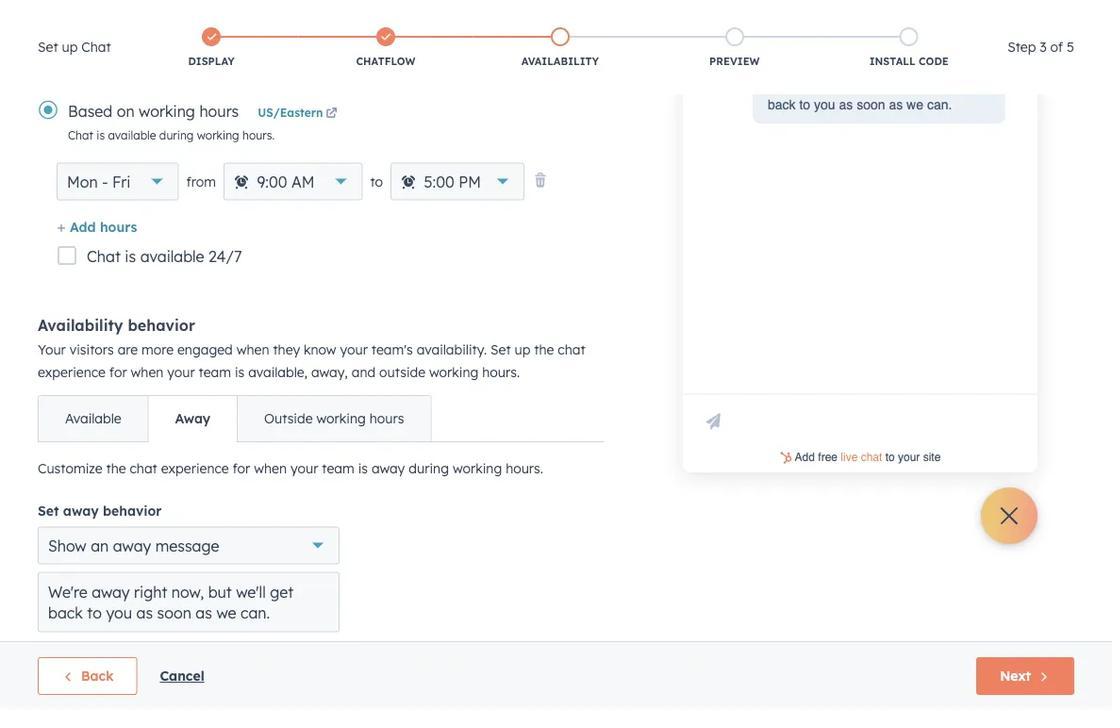 Task type: locate. For each thing, give the bounding box(es) containing it.
5:00
[[424, 172, 455, 191]]

1 vertical spatial during
[[409, 460, 449, 477]]

chat
[[81, 39, 111, 55], [68, 128, 93, 142], [87, 247, 121, 266]]

outside
[[264, 410, 313, 427]]

0 vertical spatial available
[[108, 128, 156, 142]]

we're away right now, but we'll get back to you as soon as we can.
[[768, 75, 970, 112]]

show
[[48, 536, 86, 555]]

set
[[38, 39, 58, 55], [491, 342, 511, 358], [38, 503, 59, 519]]

up
[[62, 39, 78, 55], [515, 342, 531, 358]]

hours down outside
[[370, 410, 404, 427]]

availability inside list item
[[522, 55, 599, 68]]

help image
[[904, 8, 921, 25]]

know
[[304, 342, 336, 358]]

2 vertical spatial hours
[[370, 410, 404, 427]]

when
[[237, 342, 269, 358], [131, 364, 164, 381], [254, 460, 287, 477]]

tab list
[[38, 395, 432, 443]]

install code
[[870, 55, 949, 68]]

based on working hours
[[68, 101, 239, 120]]

1 horizontal spatial for
[[233, 460, 250, 477]]

can.
[[927, 97, 952, 112]]

chat down the add hours button
[[87, 247, 121, 266]]

1 vertical spatial for
[[233, 460, 250, 477]]

behavior
[[128, 316, 195, 335], [103, 503, 162, 519]]

5:00 pm
[[424, 172, 481, 191]]

away up the you
[[806, 75, 836, 90]]

chat up the based
[[81, 39, 111, 55]]

back
[[768, 97, 796, 112]]

team
[[199, 364, 231, 381], [322, 460, 354, 477]]

1 vertical spatial availability
[[38, 316, 123, 335]]

5
[[1067, 39, 1075, 55]]

on
[[117, 101, 135, 120]]

up up the based
[[62, 39, 78, 55]]

0 horizontal spatial for
[[109, 364, 127, 381]]

0 vertical spatial team
[[199, 364, 231, 381]]

list
[[124, 24, 996, 73]]

hours.
[[242, 128, 275, 142], [482, 364, 520, 381], [506, 460, 543, 477]]

your down more on the left of page
[[167, 364, 195, 381]]

to left '5:00'
[[370, 173, 383, 190]]

when left they
[[237, 342, 269, 358]]

chat
[[558, 342, 586, 358], [130, 460, 157, 477]]

to
[[800, 97, 811, 112], [370, 173, 383, 190]]

1 vertical spatial experience
[[161, 460, 229, 477]]

availability inside availability behavior your visitors are more engaged when they know your team's availability. set up the chat experience for when your team is available, away, and outside working hours.
[[38, 316, 123, 335]]

now,
[[869, 75, 897, 90]]

we
[[907, 97, 924, 112]]

for down are
[[109, 364, 127, 381]]

display completed list item
[[124, 24, 299, 73]]

as
[[839, 97, 853, 112], [889, 97, 903, 112]]

0 horizontal spatial up
[[62, 39, 78, 55]]

1 horizontal spatial as
[[889, 97, 903, 112]]

customize the chat experience for when your team is away during working hours.
[[38, 460, 543, 477]]

of
[[1051, 39, 1063, 55]]

0 vertical spatial experience
[[38, 364, 106, 381]]

when down the outside
[[254, 460, 287, 477]]

experience down away link at left bottom
[[161, 460, 229, 477]]

availability for availability
[[522, 55, 599, 68]]

1 vertical spatial chat
[[130, 460, 157, 477]]

2 vertical spatial set
[[38, 503, 59, 519]]

mon - fri button
[[57, 163, 179, 200]]

the right availability.
[[534, 342, 554, 358]]

experience down the your
[[38, 364, 106, 381]]

0 horizontal spatial as
[[839, 97, 853, 112]]

set up chat heading
[[38, 36, 111, 58]]

2 vertical spatial when
[[254, 460, 287, 477]]

mon
[[67, 172, 98, 191]]

1 vertical spatial up
[[515, 342, 531, 358]]

0 vertical spatial for
[[109, 364, 127, 381]]

cancel
[[160, 668, 204, 685]]

the
[[534, 342, 554, 358], [106, 460, 126, 477]]

0 horizontal spatial experience
[[38, 364, 106, 381]]

1 vertical spatial available
[[140, 247, 204, 266]]

away right an
[[113, 536, 151, 555]]

your up and
[[340, 342, 368, 358]]

2 link opens in a new window image from the top
[[326, 108, 337, 119]]

0 vertical spatial availability
[[522, 55, 599, 68]]

set inside show an away message tab panel
[[38, 503, 59, 519]]

you
[[814, 97, 836, 112]]

as right the you
[[839, 97, 853, 112]]

1 horizontal spatial availability
[[522, 55, 599, 68]]

9:00 am button
[[224, 163, 363, 200]]

chat is available during working hours.
[[68, 128, 275, 142]]

1 vertical spatial chat
[[68, 128, 93, 142]]

availability
[[522, 55, 599, 68], [38, 316, 123, 335]]

hours
[[199, 101, 239, 120], [100, 218, 137, 235], [370, 410, 404, 427]]

1 horizontal spatial experience
[[161, 460, 229, 477]]

Search HubSpot search field
[[847, 40, 1078, 72]]

is down the based
[[96, 128, 105, 142]]

is
[[96, 128, 105, 142], [125, 247, 136, 266], [235, 364, 245, 381], [358, 460, 368, 477]]

link opens in a new window image inside us/eastern link
[[326, 108, 337, 119]]

0 vertical spatial to
[[800, 97, 811, 112]]

message
[[155, 536, 219, 555]]

0 vertical spatial set
[[38, 39, 58, 55]]

set for set away behavior
[[38, 503, 59, 519]]

available
[[108, 128, 156, 142], [140, 247, 204, 266]]

1 horizontal spatial during
[[409, 460, 449, 477]]

menu
[[711, 0, 1090, 30]]

1 vertical spatial set
[[491, 342, 511, 358]]

link opens in a new window image
[[326, 105, 337, 122], [326, 108, 337, 119]]

0 vertical spatial chat
[[558, 342, 586, 358]]

as left we
[[889, 97, 903, 112]]

1 vertical spatial team
[[322, 460, 354, 477]]

fri
[[112, 172, 131, 191]]

1 vertical spatial hours
[[100, 218, 137, 235]]

24/7
[[208, 247, 242, 266]]

us/eastern link
[[258, 105, 340, 122]]

1 vertical spatial to
[[370, 173, 383, 190]]

back
[[81, 668, 114, 685]]

1 vertical spatial the
[[106, 460, 126, 477]]

the up set away behavior
[[106, 460, 126, 477]]

for inside show an away message tab panel
[[233, 460, 250, 477]]

0 horizontal spatial your
[[167, 364, 195, 381]]

team down engaged at left
[[199, 364, 231, 381]]

1 horizontal spatial your
[[291, 460, 318, 477]]

away
[[806, 75, 836, 90], [372, 460, 405, 477], [63, 503, 99, 519], [113, 536, 151, 555]]

0 vertical spatial chat
[[81, 39, 111, 55]]

outside
[[379, 364, 426, 381]]

hours down display
[[199, 101, 239, 120]]

outside working hours
[[264, 410, 404, 427]]

0 horizontal spatial hours
[[100, 218, 137, 235]]

1 vertical spatial hours.
[[482, 364, 520, 381]]

up right availability.
[[515, 342, 531, 358]]

engaged
[[177, 342, 233, 358]]

is down outside working hours
[[358, 460, 368, 477]]

working
[[139, 101, 195, 120], [197, 128, 239, 142], [429, 364, 479, 381], [317, 410, 366, 427], [453, 460, 502, 477]]

1 horizontal spatial to
[[800, 97, 811, 112]]

your
[[340, 342, 368, 358], [167, 364, 195, 381], [291, 460, 318, 477]]

working inside show an away message tab panel
[[453, 460, 502, 477]]

the inside show an away message tab panel
[[106, 460, 126, 477]]

get
[[951, 75, 970, 90]]

your down the outside
[[291, 460, 318, 477]]

to left the you
[[800, 97, 811, 112]]

0 vertical spatial the
[[534, 342, 554, 358]]

-
[[102, 172, 108, 191]]

behavior up more on the left of page
[[128, 316, 195, 335]]

set inside set up chat heading
[[38, 39, 58, 55]]

1 horizontal spatial up
[[515, 342, 531, 358]]

team inside show an away message tab panel
[[322, 460, 354, 477]]

when down more on the left of page
[[131, 364, 164, 381]]

search button
[[1063, 40, 1095, 72]]

0 horizontal spatial the
[[106, 460, 126, 477]]

chat down the based
[[68, 128, 93, 142]]

1 horizontal spatial team
[[322, 460, 354, 477]]

add hours button
[[57, 216, 137, 241]]

0 vertical spatial behavior
[[128, 316, 195, 335]]

mon - fri
[[67, 172, 131, 191]]

from
[[186, 173, 216, 190]]

away down outside working hours
[[372, 460, 405, 477]]

2 horizontal spatial hours
[[370, 410, 404, 427]]

available for during
[[108, 128, 156, 142]]

behavior up show an away message
[[103, 503, 162, 519]]

1 vertical spatial when
[[131, 364, 164, 381]]

but
[[900, 75, 919, 90]]

hours right the "add"
[[100, 218, 137, 235]]

team down outside working hours link
[[322, 460, 354, 477]]

away link
[[148, 396, 237, 442]]

install code list item
[[822, 24, 996, 73]]

experience
[[38, 364, 106, 381], [161, 460, 229, 477]]

away inside show an away message popup button
[[113, 536, 151, 555]]

available left 24/7
[[140, 247, 204, 266]]

1 horizontal spatial the
[[534, 342, 554, 358]]

2 vertical spatial chat
[[87, 247, 121, 266]]

hours. inside show an away message tab panel
[[506, 460, 543, 477]]

add hours
[[70, 218, 137, 235]]

0 vertical spatial hours.
[[242, 128, 275, 142]]

1 horizontal spatial chat
[[558, 342, 586, 358]]

0 horizontal spatial chat
[[130, 460, 157, 477]]

for down away link at left bottom
[[233, 460, 250, 477]]

is left available, at the left of page
[[235, 364, 245, 381]]

install
[[870, 55, 916, 68]]

0 horizontal spatial during
[[159, 128, 194, 142]]

available down "on"
[[108, 128, 156, 142]]

set for set up chat
[[38, 39, 58, 55]]

0 vertical spatial your
[[340, 342, 368, 358]]

0 horizontal spatial team
[[199, 364, 231, 381]]

show an away message button
[[38, 527, 340, 565]]

2 vertical spatial hours.
[[506, 460, 543, 477]]

0 vertical spatial up
[[62, 39, 78, 55]]

0 vertical spatial during
[[159, 128, 194, 142]]

outside working hours link
[[237, 396, 431, 442]]

1 vertical spatial behavior
[[103, 503, 162, 519]]

chatflow completed list item
[[299, 24, 473, 73]]

We're away right now, but we'll get back to you as soon as we can. text field
[[38, 572, 340, 633]]

2 vertical spatial your
[[291, 460, 318, 477]]

availability behavior your visitors are more engaged when they know your team's availability. set up the chat experience for when your team is available, away, and outside working hours.
[[38, 316, 586, 381]]

chat for chat is available 24/7
[[87, 247, 121, 266]]

0 horizontal spatial to
[[370, 173, 383, 190]]

is inside show an away message tab panel
[[358, 460, 368, 477]]

1 vertical spatial your
[[167, 364, 195, 381]]

0 horizontal spatial availability
[[38, 316, 123, 335]]

preview list item
[[648, 24, 822, 73]]

during
[[159, 128, 194, 142], [409, 460, 449, 477]]

for
[[109, 364, 127, 381], [233, 460, 250, 477]]

1 horizontal spatial hours
[[199, 101, 239, 120]]



Task type: describe. For each thing, give the bounding box(es) containing it.
away inside we're away right now, but we'll get back to you as soon as we can.
[[806, 75, 836, 90]]

5:00 pm button
[[391, 163, 525, 200]]

team's
[[372, 342, 413, 358]]

1 as from the left
[[839, 97, 853, 112]]

when inside show an away message tab panel
[[254, 460, 287, 477]]

2 as from the left
[[889, 97, 903, 112]]

we're
[[768, 75, 802, 90]]

to inside we're away right now, but we'll get back to you as soon as we can.
[[800, 97, 811, 112]]

chat inside availability behavior your visitors are more engaged when they know your team's availability. set up the chat experience for when your team is available, away, and outside working hours.
[[558, 342, 586, 358]]

up inside availability behavior your visitors are more engaged when they know your team's availability. set up the chat experience for when your team is available, away, and outside working hours.
[[515, 342, 531, 358]]

away,
[[311, 364, 348, 381]]

upgrade image
[[724, 8, 741, 25]]

for inside availability behavior your visitors are more engaged when they know your team's availability. set up the chat experience for when your team is available, away, and outside working hours.
[[109, 364, 127, 381]]

available for 24/7
[[140, 247, 204, 266]]

chat inside show an away message tab panel
[[130, 460, 157, 477]]

your
[[38, 342, 66, 358]]

2 horizontal spatial your
[[340, 342, 368, 358]]

behavior inside availability behavior your visitors are more engaged when they know your team's availability. set up the chat experience for when your team is available, away, and outside working hours.
[[128, 316, 195, 335]]

during inside show an away message tab panel
[[409, 460, 449, 477]]

and
[[352, 364, 376, 381]]

is inside availability behavior your visitors are more engaged when they know your team's availability. set up the chat experience for when your team is available, away, and outside working hours.
[[235, 364, 245, 381]]

tab list containing available
[[38, 395, 432, 443]]

agent says: we're away right now, but we'll get back to you as soon as we can. element
[[768, 71, 991, 116]]

preview
[[710, 55, 760, 68]]

working inside availability behavior your visitors are more engaged when they know your team's availability. set up the chat experience for when your team is available, away, and outside working hours.
[[429, 364, 479, 381]]

are
[[118, 342, 138, 358]]

available
[[65, 410, 121, 427]]

next
[[1000, 668, 1031, 685]]

we'll
[[922, 75, 948, 90]]

is down add hours
[[125, 247, 136, 266]]

chat inside heading
[[81, 39, 111, 55]]

based
[[68, 101, 112, 120]]

display
[[188, 55, 235, 68]]

pm
[[459, 172, 481, 191]]

chatflow
[[356, 55, 416, 68]]

cancel button
[[160, 665, 204, 688]]

chat for chat is available during working hours.
[[68, 128, 93, 142]]

up inside heading
[[62, 39, 78, 55]]

experience inside availability behavior your visitors are more engaged when they know your team's availability. set up the chat experience for when your team is available, away, and outside working hours.
[[38, 364, 106, 381]]

set inside availability behavior your visitors are more engaged when they know your team's availability. set up the chat experience for when your team is available, away, and outside working hours.
[[491, 342, 511, 358]]

list containing display
[[124, 24, 996, 73]]

hours. inside availability behavior your visitors are more engaged when they know your team's availability. set up the chat experience for when your team is available, away, and outside working hours.
[[482, 364, 520, 381]]

add
[[70, 218, 96, 235]]

hubspot-live-chat-viral-iframe element
[[687, 449, 1034, 468]]

284
[[317, 643, 340, 660]]

hours inside outside working hours link
[[370, 410, 404, 427]]

step 3 of 5
[[1008, 39, 1075, 55]]

search image
[[1073, 49, 1086, 62]]

help button
[[896, 0, 928, 30]]

availability for availability behavior your visitors are more engaged when they know your team's availability. set up the chat experience for when your team is available, away, and outside working hours.
[[38, 316, 123, 335]]

right
[[840, 75, 866, 90]]

working inside outside working hours link
[[317, 410, 366, 427]]

chat is available 24/7
[[87, 247, 242, 266]]

customize
[[38, 460, 102, 477]]

behavior inside show an away message tab panel
[[103, 503, 162, 519]]

set away behavior
[[38, 503, 162, 519]]

availability.
[[417, 342, 487, 358]]

0 vertical spatial hours
[[199, 101, 239, 120]]

step
[[1008, 39, 1036, 55]]

set up chat
[[38, 39, 111, 55]]

show an away message
[[48, 536, 219, 555]]

us/eastern
[[258, 105, 323, 119]]

available,
[[248, 364, 308, 381]]

more
[[142, 342, 174, 358]]

away up show
[[63, 503, 99, 519]]

your inside show an away message tab panel
[[291, 460, 318, 477]]

1 link opens in a new window image from the top
[[326, 105, 337, 122]]

away
[[175, 410, 210, 427]]

experience inside show an away message tab panel
[[161, 460, 229, 477]]

0 vertical spatial when
[[237, 342, 269, 358]]

they
[[273, 342, 300, 358]]

9:00 am
[[257, 172, 315, 191]]

3
[[1040, 39, 1047, 55]]

available link
[[39, 396, 148, 442]]

next button
[[977, 658, 1075, 695]]

soon
[[857, 97, 885, 112]]

team inside availability behavior your visitors are more engaged when they know your team's availability. set up the chat experience for when your team is available, away, and outside working hours.
[[199, 364, 231, 381]]

visitors
[[70, 342, 114, 358]]

am
[[292, 172, 315, 191]]

availability list item
[[473, 24, 648, 73]]

9:00
[[257, 172, 287, 191]]

the inside availability behavior your visitors are more engaged when they know your team's availability. set up the chat experience for when your team is available, away, and outside working hours.
[[534, 342, 554, 358]]

an
[[91, 536, 109, 555]]

upgrade link
[[713, 0, 809, 30]]

show an away message tab panel
[[38, 442, 604, 682]]

back button
[[38, 658, 137, 695]]

hours inside the add hours button
[[100, 218, 137, 235]]

code
[[919, 55, 949, 68]]



Task type: vqa. For each thing, say whether or not it's contained in the screenshot.
right 'menu'
no



